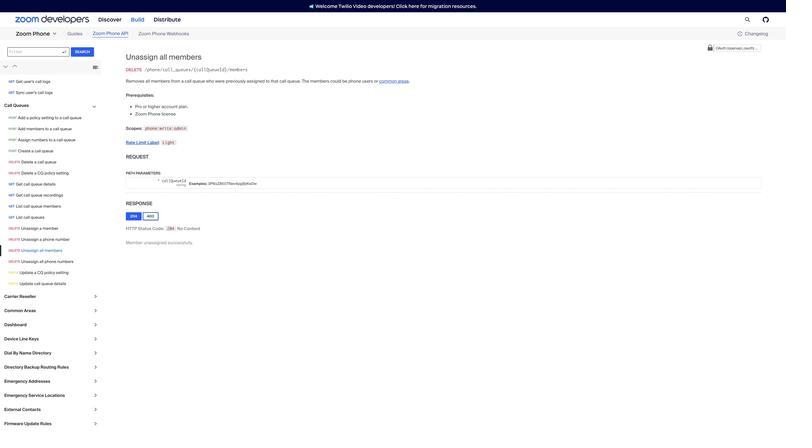 Task type: vqa. For each thing, say whether or not it's contained in the screenshot.
left data
no



Task type: describe. For each thing, give the bounding box(es) containing it.
unassigned
[[144, 240, 167, 246]]

content
[[184, 226, 201, 231]]

path parameters
[[126, 171, 161, 176]]

welcome
[[316, 3, 338, 9]]

video
[[353, 3, 367, 9]]

member unassigned successfully.
[[126, 240, 193, 246]]

phone for zoom phone
[[33, 30, 50, 37]]

successfully.
[[168, 240, 193, 246]]

member
[[126, 240, 143, 246]]

click
[[396, 3, 408, 9]]

welcome twilio video developers! click here for migration resources. link
[[303, 3, 483, 9]]

request
[[126, 154, 149, 160]]

no
[[177, 226, 183, 231]]

http
[[126, 226, 137, 231]]

http status code: 204 no content
[[126, 226, 201, 231]]

zoom for zoom phone api
[[93, 31, 105, 37]]

guides link
[[68, 30, 83, 37]]

204 inside 204 button
[[130, 214, 137, 219]]

204 button
[[126, 212, 142, 220]]

zoom phone api link
[[93, 30, 128, 37]]

zoom phone webhooks
[[139, 31, 189, 37]]

changelog link
[[738, 31, 769, 37]]

for
[[421, 3, 427, 9]]

code:
[[152, 226, 164, 231]]

zoom phone api
[[93, 31, 128, 37]]

resources.
[[453, 3, 477, 9]]

phone for zoom phone api
[[106, 31, 120, 37]]



Task type: locate. For each thing, give the bounding box(es) containing it.
1 horizontal spatial phone
[[106, 31, 120, 37]]

notification image
[[310, 4, 316, 9], [310, 4, 314, 9]]

0 horizontal spatial zoom
[[16, 30, 31, 37]]

here
[[409, 3, 420, 9]]

3 phone from the left
[[152, 31, 166, 37]]

guides
[[68, 31, 83, 37]]

phone left api
[[106, 31, 120, 37]]

developers!
[[368, 3, 395, 9]]

204 inside http status code: 204 no content
[[167, 226, 175, 231]]

1 horizontal spatial zoom
[[93, 31, 105, 37]]

zoom inside zoom phone api link
[[93, 31, 105, 37]]

zoom for zoom phone webhooks
[[139, 31, 151, 37]]

status
[[138, 226, 151, 231]]

github image
[[764, 17, 770, 23], [764, 17, 770, 23]]

zoom
[[16, 30, 31, 37], [93, 31, 105, 37], [139, 31, 151, 37]]

1 phone from the left
[[33, 30, 50, 37]]

3 zoom from the left
[[139, 31, 151, 37]]

204 left the no
[[167, 226, 175, 231]]

parameters
[[136, 171, 161, 176]]

response
[[126, 200, 152, 207]]

migration
[[429, 3, 452, 9]]

webhooks
[[167, 31, 189, 37]]

zoom for zoom phone
[[16, 30, 31, 37]]

phone for zoom phone webhooks
[[152, 31, 166, 37]]

zoom inside zoom phone webhooks link
[[139, 31, 151, 37]]

api
[[121, 31, 128, 37]]

2 zoom from the left
[[93, 31, 105, 37]]

400
[[147, 214, 154, 219]]

search image
[[746, 17, 751, 22], [746, 17, 751, 22]]

2 horizontal spatial phone
[[152, 31, 166, 37]]

phone left webhooks
[[152, 31, 166, 37]]

204 up http on the bottom left of the page
[[130, 214, 137, 219]]

2 phone from the left
[[106, 31, 120, 37]]

204
[[130, 214, 137, 219], [167, 226, 175, 231]]

2 horizontal spatial zoom
[[139, 31, 151, 37]]

phone left down image
[[33, 30, 50, 37]]

1 horizontal spatial 204
[[167, 226, 175, 231]]

zoom phone webhooks link
[[139, 30, 189, 37]]

twilio
[[339, 3, 352, 9]]

zoom phone
[[16, 30, 50, 37]]

1 vertical spatial 204
[[167, 226, 175, 231]]

1 zoom from the left
[[16, 30, 31, 37]]

down image
[[53, 32, 56, 36]]

welcome twilio video developers! click here for migration resources.
[[316, 3, 477, 9]]

path
[[126, 171, 135, 176]]

0 horizontal spatial phone
[[33, 30, 50, 37]]

400 button
[[143, 212, 159, 220]]

changelog
[[746, 31, 769, 37]]

phone
[[33, 30, 50, 37], [106, 31, 120, 37], [152, 31, 166, 37]]

0 vertical spatial 204
[[130, 214, 137, 219]]

zoom developer logo image
[[15, 15, 89, 24]]

0 horizontal spatial 204
[[130, 214, 137, 219]]

history image
[[738, 31, 746, 36], [738, 31, 743, 36]]



